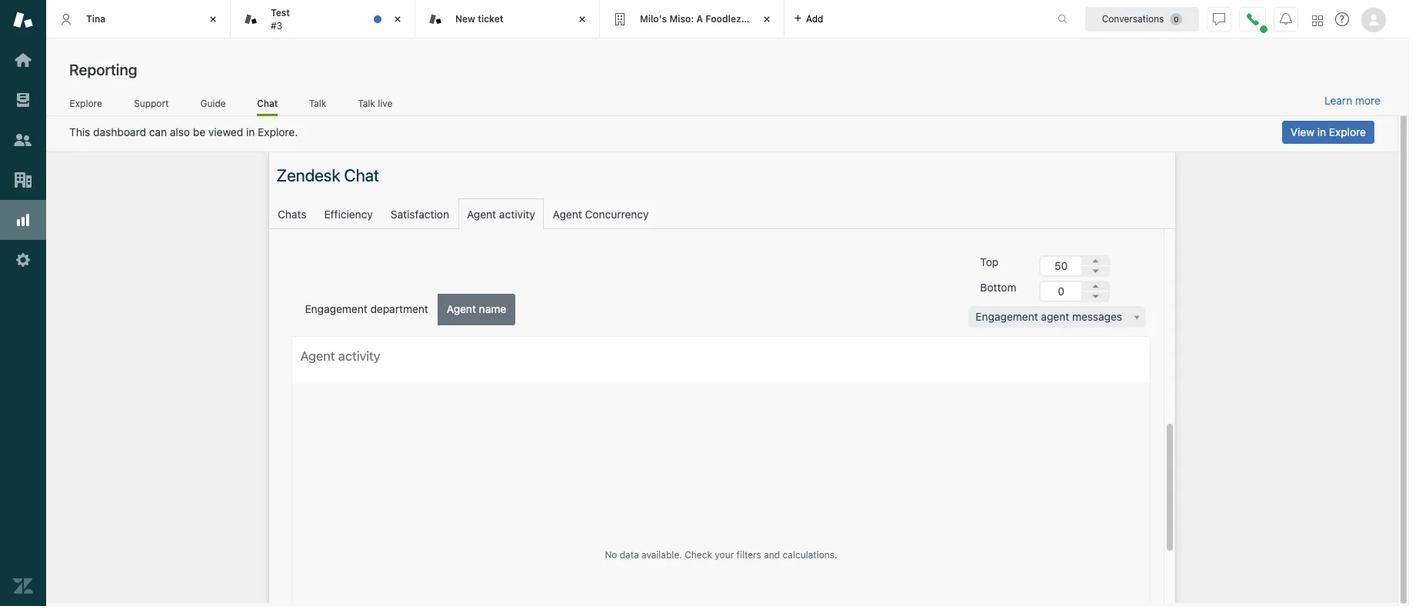 Task type: locate. For each thing, give the bounding box(es) containing it.
close image inside tina tab
[[205, 12, 221, 27]]

tina
[[86, 13, 106, 24]]

close image
[[390, 12, 405, 27], [575, 12, 590, 27]]

1 horizontal spatial in
[[1318, 125, 1326, 138]]

0 horizontal spatial close image
[[390, 12, 405, 27]]

2 in from the left
[[1318, 125, 1326, 138]]

2 talk from the left
[[358, 97, 375, 109]]

close image left milo's
[[575, 12, 590, 27]]

new ticket
[[455, 13, 504, 24]]

view in explore button
[[1282, 121, 1375, 144]]

chat link
[[257, 97, 278, 116]]

in right "viewed"
[[246, 125, 255, 138]]

support link
[[133, 97, 169, 114]]

views image
[[13, 90, 33, 110]]

1 horizontal spatial talk
[[358, 97, 375, 109]]

talk
[[309, 97, 326, 109], [358, 97, 375, 109]]

main element
[[0, 0, 46, 606]]

explore
[[70, 97, 102, 109], [1329, 125, 1366, 138]]

chat
[[257, 97, 278, 109]]

1 horizontal spatial explore
[[1329, 125, 1366, 138]]

explore down learn more "link"
[[1329, 125, 1366, 138]]

view in explore
[[1291, 125, 1366, 138]]

1 vertical spatial explore
[[1329, 125, 1366, 138]]

talk for talk live
[[358, 97, 375, 109]]

2 close image from the left
[[759, 12, 775, 27]]

close image left #3
[[205, 12, 221, 27]]

test
[[271, 7, 290, 19]]

in
[[246, 125, 255, 138], [1318, 125, 1326, 138]]

talk inside "talk live" link
[[358, 97, 375, 109]]

close image inside milo's miso: a foodlez subsidiary tab
[[759, 12, 775, 27]]

1 close image from the left
[[205, 12, 221, 27]]

in right view
[[1318, 125, 1326, 138]]

close image for tina
[[205, 12, 221, 27]]

customers image
[[13, 130, 33, 150]]

learn
[[1325, 94, 1353, 107]]

talk right chat
[[309, 97, 326, 109]]

close image left new
[[390, 12, 405, 27]]

add
[[806, 13, 824, 24]]

explore up this
[[70, 97, 102, 109]]

0 horizontal spatial close image
[[205, 12, 221, 27]]

#3
[[271, 20, 282, 31]]

talk link
[[309, 97, 327, 114]]

foodlez
[[706, 13, 741, 24]]

ticket
[[478, 13, 504, 24]]

can
[[149, 125, 167, 138]]

more
[[1356, 94, 1381, 107]]

close image
[[205, 12, 221, 27], [759, 12, 775, 27]]

button displays agent's chat status as invisible. image
[[1213, 13, 1226, 25]]

guide
[[200, 97, 226, 109]]

tabs tab list
[[46, 0, 1042, 38]]

milo's miso: a foodlez subsidiary tab
[[600, 0, 792, 38]]

new ticket tab
[[415, 0, 600, 38]]

1 horizontal spatial close image
[[575, 12, 590, 27]]

0 vertical spatial explore
[[70, 97, 102, 109]]

0 horizontal spatial in
[[246, 125, 255, 138]]

zendesk image
[[13, 576, 33, 596]]

talk inside talk link
[[309, 97, 326, 109]]

milo's miso: a foodlez subsidiary
[[640, 13, 792, 24]]

talk left live
[[358, 97, 375, 109]]

admin image
[[13, 250, 33, 270]]

2 close image from the left
[[575, 12, 590, 27]]

tab
[[231, 0, 415, 38]]

get help image
[[1336, 12, 1349, 26]]

1 talk from the left
[[309, 97, 326, 109]]

1 close image from the left
[[390, 12, 405, 27]]

close image left add popup button
[[759, 12, 775, 27]]

miso:
[[670, 13, 694, 24]]

1 horizontal spatial close image
[[759, 12, 775, 27]]

close image inside the new ticket tab
[[575, 12, 590, 27]]

tina tab
[[46, 0, 231, 38]]

conversations
[[1102, 13, 1164, 24]]

0 horizontal spatial talk
[[309, 97, 326, 109]]



Task type: vqa. For each thing, say whether or not it's contained in the screenshot.
Talk live link
yes



Task type: describe. For each thing, give the bounding box(es) containing it.
talk for talk
[[309, 97, 326, 109]]

be
[[193, 125, 206, 138]]

support
[[134, 97, 169, 109]]

a
[[697, 13, 703, 24]]

0 horizontal spatial explore
[[70, 97, 102, 109]]

reporting
[[69, 61, 137, 78]]

explore inside button
[[1329, 125, 1366, 138]]

dashboard
[[93, 125, 146, 138]]

view
[[1291, 125, 1315, 138]]

notifications image
[[1280, 13, 1293, 25]]

tab containing test
[[231, 0, 415, 38]]

learn more link
[[1325, 94, 1381, 108]]

explore.
[[258, 125, 298, 138]]

in inside button
[[1318, 125, 1326, 138]]

close image for milo's miso: a foodlez subsidiary
[[759, 12, 775, 27]]

reporting image
[[13, 210, 33, 230]]

talk live
[[358, 97, 393, 109]]

1 in from the left
[[246, 125, 255, 138]]

viewed
[[208, 125, 243, 138]]

talk live link
[[357, 97, 393, 114]]

subsidiary
[[744, 13, 792, 24]]

zendesk support image
[[13, 10, 33, 30]]

get started image
[[13, 50, 33, 70]]

learn more
[[1325, 94, 1381, 107]]

live
[[378, 97, 393, 109]]

guide link
[[200, 97, 226, 114]]

this
[[69, 125, 90, 138]]

zendesk products image
[[1313, 15, 1323, 26]]

new
[[455, 13, 475, 24]]

organizations image
[[13, 170, 33, 190]]

add button
[[785, 0, 833, 38]]

explore link
[[69, 97, 103, 114]]

conversations button
[[1086, 7, 1199, 31]]

milo's
[[640, 13, 667, 24]]

test #3
[[271, 7, 290, 31]]

also
[[170, 125, 190, 138]]

this dashboard can also be viewed in explore.
[[69, 125, 298, 138]]



